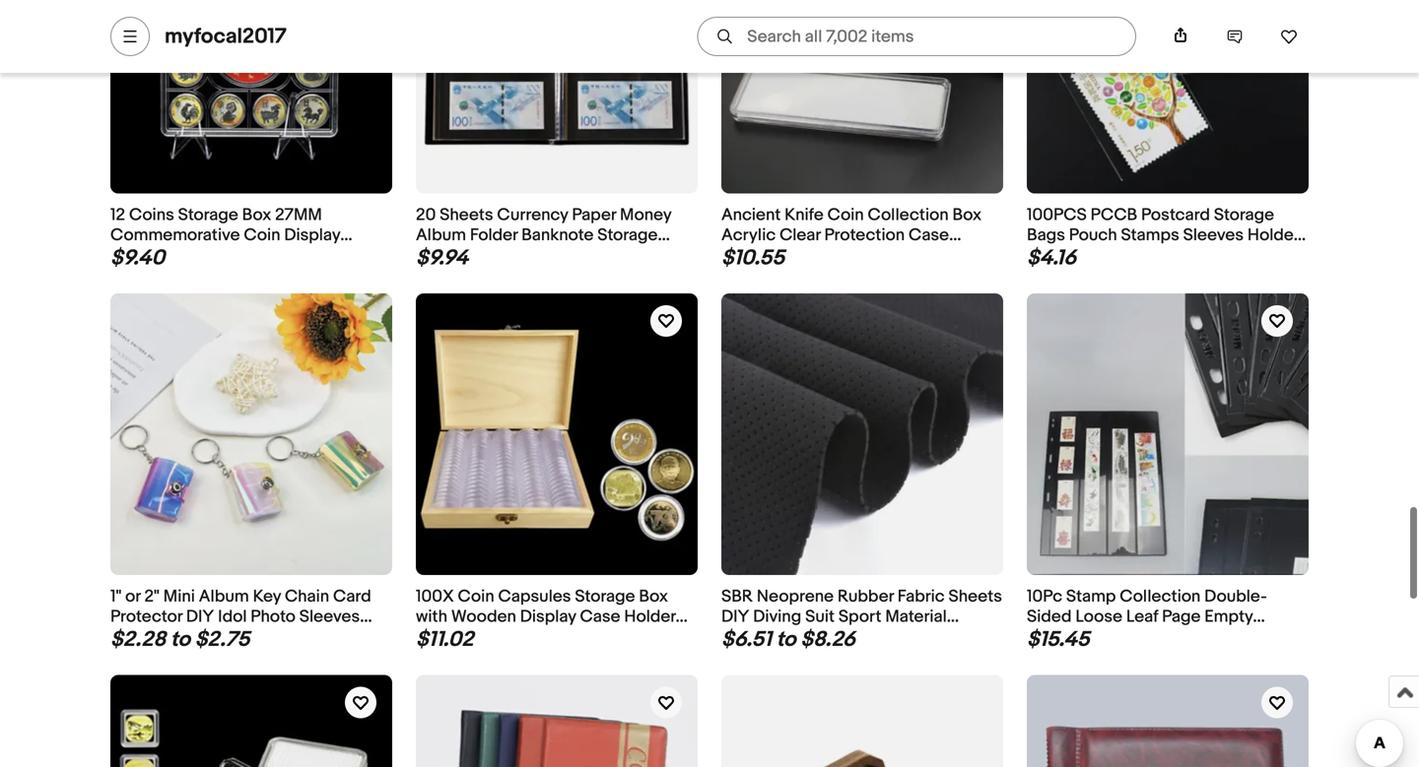 Task type: locate. For each thing, give the bounding box(es) containing it.
diy inside 'sbr neoprene rubber fabric sheets diy diving suit sport material sewing supplies'
[[722, 607, 749, 628]]

mini
[[163, 587, 195, 608]]

$8.26
[[801, 627, 856, 653]]

2 horizontal spatial collection
[[1120, 587, 1201, 608]]

page
[[1162, 607, 1201, 628]]

box left 27mm
[[242, 205, 271, 226]]

storage down 10pc
[[1027, 628, 1087, 649]]

0 horizontal spatial supplies
[[477, 628, 544, 649]]

$15.45
[[1027, 627, 1090, 653]]

supplies inside 100x coin capsules storage box with wooden display case holder collect supplies
[[477, 628, 544, 649]]

vintage walnut wood ring box earrings jewelry diy display storage holder wedding : quick view image
[[722, 676, 1003, 768]]

holder inside 12 coins storage box 27mm commemorative coin display holder collection case box
[[110, 246, 162, 267]]

1 horizontal spatial supplies
[[781, 628, 848, 649]]

storage
[[178, 205, 238, 226], [1214, 205, 1275, 226], [598, 225, 658, 246], [722, 246, 782, 267], [575, 587, 635, 608], [1027, 628, 1087, 649]]

0 horizontal spatial protector
[[110, 607, 182, 628]]

1 horizontal spatial collection
[[868, 205, 949, 226]]

100pcs
[[1027, 205, 1087, 226]]

2 horizontal spatial supplies
[[1103, 246, 1170, 267]]

album inside 20 sheets currency paper money album folder banknote storage collections display
[[416, 225, 466, 246]]

material
[[885, 607, 947, 628]]

display inside the 10pc stamp collection double- sided loose leaf page empty storage display holder
[[1091, 628, 1147, 649]]

$2.75
[[195, 627, 250, 653]]

commemorative
[[110, 225, 240, 246]]

to for $2.28
[[171, 627, 190, 653]]

$2.28 to $2.75
[[110, 627, 250, 653]]

10pc stamp collection double- sided loose leaf page empty storage display holder button
[[1027, 587, 1309, 649]]

1 vertical spatial album
[[199, 587, 249, 608]]

case right capsules
[[580, 607, 620, 628]]

storage right banknote
[[598, 225, 658, 246]]

2 diy from the left
[[722, 607, 749, 628]]

10pc stamp collection double- sided loose leaf page empty storage display holder
[[1027, 587, 1267, 649]]

0 horizontal spatial diy
[[186, 607, 214, 628]]

ancient knife coin collection box acrylic clear protection case storage display : quick view image
[[722, 0, 1003, 194]]

$6.51
[[722, 627, 772, 653]]

1 horizontal spatial sleeves
[[1183, 225, 1244, 246]]

1 vertical spatial sleeves
[[299, 607, 360, 628]]

$11.02
[[416, 627, 474, 653]]

2 horizontal spatial coin
[[828, 205, 864, 226]]

bags
[[1027, 225, 1065, 246]]

coin right commemorative
[[244, 225, 280, 246]]

diy left idol
[[186, 607, 214, 628]]

myfocal2017 link
[[165, 24, 287, 49]]

1 vertical spatial protector
[[110, 607, 182, 628]]

acrylic
[[722, 225, 776, 246]]

loose
[[1076, 607, 1123, 628]]

sheets right the 20
[[440, 205, 493, 226]]

protector inside 100pcs pccb postcard storage bags pouch stamps sleeves holder protector supplies
[[1027, 246, 1099, 267]]

holder inside the 1" or 2" mini album key chain card protector diy idol photo sleeves holder laser
[[110, 628, 162, 649]]

supplies
[[1103, 246, 1170, 267], [477, 628, 544, 649], [781, 628, 848, 649]]

to right $6.51
[[776, 627, 796, 653]]

0 vertical spatial sheets
[[440, 205, 493, 226]]

album left folder
[[416, 225, 466, 246]]

0 horizontal spatial album
[[199, 587, 249, 608]]

sbr
[[722, 587, 753, 608]]

100pcs pccb postcard storage bags pouch stamps sleeves holder protector supplies : quick view image
[[1027, 0, 1309, 194]]

case down 27mm
[[250, 246, 291, 267]]

1 horizontal spatial sheets
[[949, 587, 1002, 608]]

12 coins storage box 27mm commemorative coin display holder collection case box : quick view image
[[110, 0, 392, 194]]

protector
[[1027, 246, 1099, 267], [110, 607, 182, 628]]

sleeves
[[1183, 225, 1244, 246], [299, 607, 360, 628]]

coin right knife
[[828, 205, 864, 226]]

holder inside 100x coin capsules storage box with wooden display case holder collect supplies
[[624, 607, 676, 628]]

1" or 2" mini album key chain card protector diy idol photo sleeves holder laser button
[[110, 587, 392, 649]]

1 horizontal spatial album
[[416, 225, 466, 246]]

1 horizontal spatial diy
[[722, 607, 749, 628]]

case inside ancient knife coin collection box acrylic clear protection case storage display
[[909, 225, 949, 246]]

sheets
[[440, 205, 493, 226], [949, 587, 1002, 608]]

holder inside the 10pc stamp collection double- sided loose leaf page empty storage display holder
[[1151, 628, 1203, 649]]

photo
[[251, 607, 296, 628]]

box
[[242, 205, 271, 226], [953, 205, 982, 226], [295, 246, 324, 267], [639, 587, 668, 608]]

100pcs pccb postcard storage bags pouch stamps sleeves holder protector supplies button
[[1027, 205, 1309, 267]]

0 horizontal spatial sheets
[[440, 205, 493, 226]]

20 sheets currency paper money album folder banknote storage collections display
[[416, 205, 671, 267]]

display inside ancient knife coin collection box acrylic clear protection case storage display
[[786, 246, 842, 267]]

display for 10pc
[[1091, 628, 1147, 649]]

storage down ancient
[[722, 246, 782, 267]]

$4.16
[[1027, 245, 1077, 271]]

0 vertical spatial collection
[[868, 205, 949, 226]]

suit
[[805, 607, 835, 628]]

case right protection at the right of page
[[909, 225, 949, 246]]

box inside ancient knife coin collection box acrylic clear protection case storage display
[[953, 205, 982, 226]]

20 sheets currency paper money album folder banknote storage collections display button
[[416, 205, 698, 267]]

sided
[[1027, 607, 1072, 628]]

to
[[171, 627, 190, 653], [776, 627, 796, 653]]

1 horizontal spatial to
[[776, 627, 796, 653]]

storage right the coins
[[178, 205, 238, 226]]

12 coins storage box 27mm commemorative coin display holder collection case box button
[[110, 205, 392, 267]]

0 horizontal spatial collection
[[166, 246, 247, 267]]

myfocal2017
[[165, 24, 287, 49]]

sheets right "fabric"
[[949, 587, 1002, 608]]

to left $2.75
[[171, 627, 190, 653]]

0 horizontal spatial to
[[171, 627, 190, 653]]

1 vertical spatial collection
[[166, 246, 247, 267]]

holder
[[1248, 225, 1299, 246], [110, 246, 162, 267], [624, 607, 676, 628], [110, 628, 162, 649], [1151, 628, 1203, 649]]

1 to from the left
[[171, 627, 190, 653]]

supplies inside 'sbr neoprene rubber fabric sheets diy diving suit sport material sewing supplies'
[[781, 628, 848, 649]]

coin right 100x
[[458, 587, 494, 608]]

1 horizontal spatial coin
[[458, 587, 494, 608]]

postcard
[[1141, 205, 1210, 226]]

sleeves right stamps
[[1183, 225, 1244, 246]]

coin inside ancient knife coin collection box acrylic clear protection case storage display
[[828, 205, 864, 226]]

2 vertical spatial collection
[[1120, 587, 1201, 608]]

case
[[909, 225, 949, 246], [250, 246, 291, 267], [580, 607, 620, 628]]

knife
[[785, 205, 824, 226]]

supplies down capsules
[[477, 628, 544, 649]]

supplies down pccb
[[1103, 246, 1170, 267]]

sbr neoprene rubber fabric sheets diy diving suit sport material sewing supplies
[[722, 587, 1002, 649]]

20 sheets currency paper money album folder banknote storage collections display : quick view image
[[416, 0, 698, 194]]

1 horizontal spatial case
[[580, 607, 620, 628]]

sbr neoprene rubber fabric sheets diy diving suit sport material sewing supplies button
[[722, 587, 1003, 649]]

$6.51 to $8.26
[[722, 627, 856, 653]]

box left bags
[[953, 205, 982, 226]]

0 horizontal spatial sleeves
[[299, 607, 360, 628]]

12
[[110, 205, 125, 226]]

idol
[[218, 607, 247, 628]]

0 vertical spatial sleeves
[[1183, 225, 1244, 246]]

storage right postcard
[[1214, 205, 1275, 226]]

case inside 100x coin capsules storage box with wooden display case holder collect supplies
[[580, 607, 620, 628]]

2 to from the left
[[776, 627, 796, 653]]

collection inside ancient knife coin collection box acrylic clear protection case storage display
[[868, 205, 949, 226]]

album left key
[[199, 587, 249, 608]]

storage inside 20 sheets currency paper money album folder banknote storage collections display
[[598, 225, 658, 246]]

supplies down neoprene
[[781, 628, 848, 649]]

diy
[[186, 607, 214, 628], [722, 607, 749, 628]]

display inside 20 sheets currency paper money album folder banknote storage collections display
[[509, 246, 566, 267]]

fabric
[[898, 587, 945, 608]]

display inside 12 coins storage box 27mm commemorative coin display holder collection case box
[[284, 225, 340, 246]]

1 vertical spatial sheets
[[949, 587, 1002, 608]]

0 vertical spatial album
[[416, 225, 466, 246]]

card
[[333, 587, 371, 608]]

storage right capsules
[[575, 587, 635, 608]]

pu leather cover folders 60 coin sleeves holder albums storage supplies rose red : quick view image
[[1027, 676, 1309, 768]]

folder
[[470, 225, 518, 246]]

10pc stamp collection double-sided loose leaf page empty storage display holder : quick view image
[[1027, 294, 1309, 576]]

box down 27mm
[[295, 246, 324, 267]]

2 horizontal spatial case
[[909, 225, 949, 246]]

album
[[416, 225, 466, 246], [199, 587, 249, 608]]

0 horizontal spatial coin
[[244, 225, 280, 246]]

1 horizontal spatial protector
[[1027, 246, 1099, 267]]

save this seller myfocal2017 image
[[1280, 28, 1298, 45]]

diy left diving
[[722, 607, 749, 628]]

box left sbr
[[639, 587, 668, 608]]

sleeves right "photo"
[[299, 607, 360, 628]]

2"
[[144, 587, 160, 608]]

collection
[[868, 205, 949, 226], [166, 246, 247, 267], [1120, 587, 1201, 608]]

coin
[[828, 205, 864, 226], [244, 225, 280, 246], [458, 587, 494, 608]]

0 vertical spatial protector
[[1027, 246, 1099, 267]]

display
[[284, 225, 340, 246], [509, 246, 566, 267], [786, 246, 842, 267], [520, 607, 576, 628], [1091, 628, 1147, 649]]

sleeves inside 100pcs pccb postcard storage bags pouch stamps sleeves holder protector supplies
[[1183, 225, 1244, 246]]

0 horizontal spatial case
[[250, 246, 291, 267]]

sewing
[[722, 628, 777, 649]]

1 diy from the left
[[186, 607, 214, 628]]



Task type: describe. For each thing, give the bounding box(es) containing it.
100pcs pccb postcard storage bags pouch stamps sleeves holder protector supplies
[[1027, 205, 1299, 267]]

wooden
[[451, 607, 516, 628]]

20
[[416, 205, 436, 226]]

diy inside the 1" or 2" mini album key chain card protector diy idol photo sleeves holder laser
[[186, 607, 214, 628]]

coin inside 100x coin capsules storage box with wooden display case holder collect supplies
[[458, 587, 494, 608]]

collection inside the 10pc stamp collection double- sided loose leaf page empty storage display holder
[[1120, 587, 1201, 608]]

1" or 2" mini album key chain card protector diy idol photo sleeves holder laser
[[110, 587, 371, 649]]

ancient knife coin collection box acrylic clear protection case storage display button
[[722, 205, 1003, 267]]

storage inside 100pcs pccb postcard storage bags pouch stamps sleeves holder protector supplies
[[1214, 205, 1275, 226]]

to for $6.51
[[776, 627, 796, 653]]

stamp
[[1066, 587, 1116, 608]]

50 pcs square plastic coin collection boxes storage holder container capsule box : quick view image
[[110, 676, 392, 768]]

supplies inside 100pcs pccb postcard storage bags pouch stamps sleeves holder protector supplies
[[1103, 246, 1170, 267]]

empty
[[1205, 607, 1253, 628]]

12 coins storage box 27mm commemorative coin display holder collection case box
[[110, 205, 340, 267]]

protection
[[825, 225, 905, 246]]

coins
[[129, 205, 174, 226]]

10pc
[[1027, 587, 1063, 608]]

currency
[[497, 205, 568, 226]]

ancient
[[722, 205, 781, 226]]

money
[[620, 205, 671, 226]]

supplies for sbr neoprene rubber fabric sheets diy diving suit sport material sewing supplies
[[781, 628, 848, 649]]

laser
[[166, 628, 207, 649]]

sheets inside 20 sheets currency paper money album folder banknote storage collections display
[[440, 205, 493, 226]]

clear
[[780, 225, 821, 246]]

sbr neoprene rubber fabric sheets diy diving suit sport material sewing supplies : quick view image
[[722, 294, 1003, 576]]

$9.94
[[416, 245, 469, 271]]

with
[[416, 607, 447, 628]]

120 grids coin album portable cover storage case holder file collection organize : quick view image
[[416, 676, 698, 768]]

banknote
[[522, 225, 594, 246]]

$9.40
[[110, 245, 165, 271]]

collection inside 12 coins storage box 27mm commemorative coin display holder collection case box
[[166, 246, 247, 267]]

Search all 7,002 items field
[[697, 17, 1136, 56]]

100x coin capsules storage box with wooden display case holder collect supplies : quick view image
[[416, 294, 698, 576]]

storage inside 12 coins storage box 27mm commemorative coin display holder collection case box
[[178, 205, 238, 226]]

case for ancient knife coin collection box acrylic clear protection case storage display
[[909, 225, 949, 246]]

leaf
[[1126, 607, 1159, 628]]

1"
[[110, 587, 122, 608]]

double-
[[1205, 587, 1267, 608]]

case for 100x coin capsules storage box with wooden display case holder collect supplies
[[580, 607, 620, 628]]

27mm
[[275, 205, 322, 226]]

storage inside the 10pc stamp collection double- sided loose leaf page empty storage display holder
[[1027, 628, 1087, 649]]

storage inside ancient knife coin collection box acrylic clear protection case storage display
[[722, 246, 782, 267]]

collections
[[416, 246, 505, 267]]

storage inside 100x coin capsules storage box with wooden display case holder collect supplies
[[575, 587, 635, 608]]

pccb
[[1091, 205, 1138, 226]]

display for 20
[[509, 246, 566, 267]]

collect
[[416, 628, 473, 649]]

100x coin capsules storage box with wooden display case holder collect supplies
[[416, 587, 676, 649]]

box inside 100x coin capsules storage box with wooden display case holder collect supplies
[[639, 587, 668, 608]]

holder inside 100pcs pccb postcard storage bags pouch stamps sleeves holder protector supplies
[[1248, 225, 1299, 246]]

rubber
[[838, 587, 894, 608]]

display for ancient
[[786, 246, 842, 267]]

paper
[[572, 205, 616, 226]]

100x
[[416, 587, 454, 608]]

neoprene
[[757, 587, 834, 608]]

protector inside the 1" or 2" mini album key chain card protector diy idol photo sleeves holder laser
[[110, 607, 182, 628]]

sheets inside 'sbr neoprene rubber fabric sheets diy diving suit sport material sewing supplies'
[[949, 587, 1002, 608]]

chain
[[285, 587, 329, 608]]

key
[[253, 587, 281, 608]]

stamps
[[1121, 225, 1180, 246]]

album inside the 1" or 2" mini album key chain card protector diy idol photo sleeves holder laser
[[199, 587, 249, 608]]

1" or 2" mini album key chain card protector diy idol photo sleeves holder laser : quick view image
[[110, 294, 392, 576]]

$10.55
[[722, 245, 785, 271]]

pouch
[[1069, 225, 1117, 246]]

ancient knife coin collection box acrylic clear protection case storage display
[[722, 205, 982, 267]]

sleeves inside the 1" or 2" mini album key chain card protector diy idol photo sleeves holder laser
[[299, 607, 360, 628]]

or
[[125, 587, 141, 608]]

100x coin capsules storage box with wooden display case holder collect supplies button
[[416, 587, 698, 649]]

coin inside 12 coins storage box 27mm commemorative coin display holder collection case box
[[244, 225, 280, 246]]

$2.28
[[110, 627, 166, 653]]

case inside 12 coins storage box 27mm commemorative coin display holder collection case box
[[250, 246, 291, 267]]

display inside 100x coin capsules storage box with wooden display case holder collect supplies
[[520, 607, 576, 628]]

diving
[[753, 607, 802, 628]]

sport
[[839, 607, 882, 628]]

supplies for 100x coin capsules storage box with wooden display case holder collect supplies
[[477, 628, 544, 649]]

capsules
[[498, 587, 571, 608]]



Task type: vqa. For each thing, say whether or not it's contained in the screenshot.
item to the right
no



